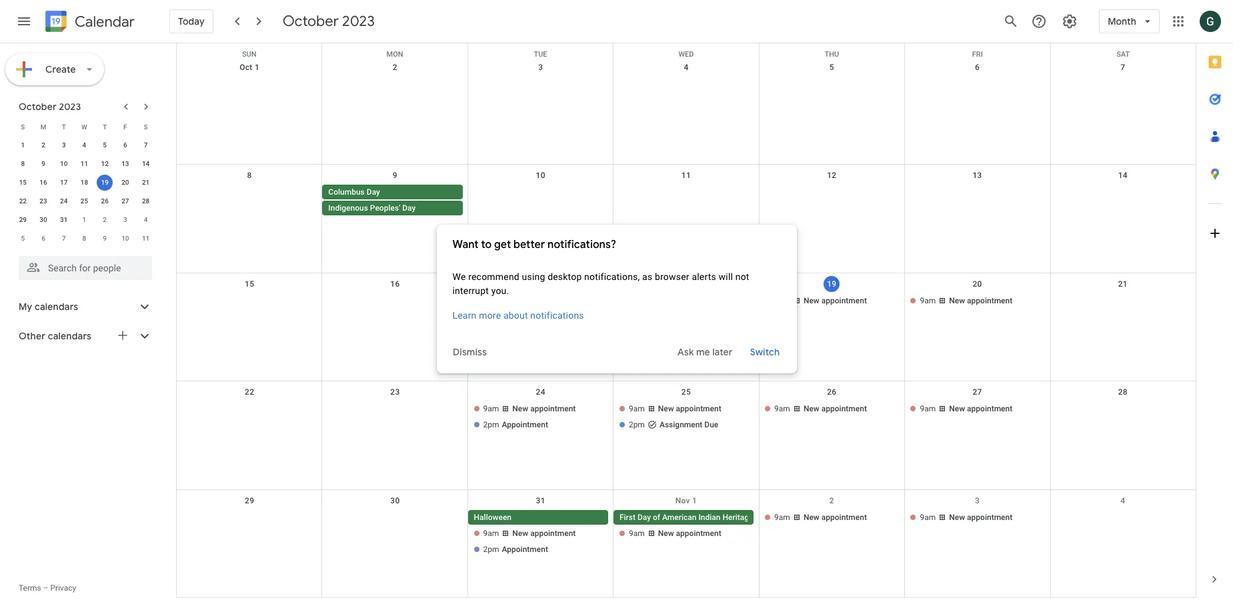 Task type: vqa. For each thing, say whether or not it's contained in the screenshot.


Task type: locate. For each thing, give the bounding box(es) containing it.
10 inside grid
[[536, 171, 546, 180]]

8 for sun
[[247, 171, 252, 180]]

0 horizontal spatial 19
[[101, 179, 109, 186]]

2
[[393, 63, 398, 72], [42, 141, 45, 149], [103, 216, 107, 224], [830, 496, 835, 506]]

19 inside grid
[[828, 279, 837, 289]]

0 vertical spatial 13
[[122, 160, 129, 167]]

0 vertical spatial 15
[[19, 179, 27, 186]]

28 element
[[138, 194, 154, 210]]

november 8 element
[[76, 231, 92, 247]]

6 for 1
[[123, 141, 127, 149]]

0 horizontal spatial 14
[[142, 160, 150, 167]]

desktop
[[548, 272, 582, 282]]

1 vertical spatial 10
[[536, 171, 546, 180]]

0 horizontal spatial 9
[[42, 160, 45, 167]]

11 inside grid
[[682, 171, 691, 180]]

9 up columbus day button at the left top of the page
[[393, 171, 398, 180]]

0 horizontal spatial 12
[[101, 160, 109, 167]]

1 horizontal spatial 15
[[245, 279, 254, 289]]

1 vertical spatial 5
[[103, 141, 107, 149]]

we
[[453, 272, 466, 282]]

1 vertical spatial 28
[[1119, 388, 1128, 397]]

6 down f
[[123, 141, 127, 149]]

1 vertical spatial 27
[[973, 388, 983, 397]]

31
[[60, 216, 68, 224], [536, 496, 546, 506]]

12
[[101, 160, 109, 167], [828, 171, 837, 180]]

0 horizontal spatial 18
[[81, 179, 88, 186]]

as
[[643, 272, 653, 282]]

new inside button
[[804, 296, 820, 305]]

26
[[101, 198, 109, 205], [828, 388, 837, 397]]

13 element
[[117, 156, 133, 172]]

28
[[142, 198, 150, 205], [1119, 388, 1128, 397]]

24
[[60, 198, 68, 205], [536, 388, 546, 397]]

to
[[481, 238, 492, 252]]

1 horizontal spatial 25
[[682, 388, 691, 397]]

5 inside grid
[[830, 63, 835, 72]]

0 horizontal spatial s
[[21, 123, 25, 130]]

2 vertical spatial 8
[[82, 235, 86, 242]]

row containing s
[[13, 117, 156, 136]]

calendar
[[75, 12, 135, 31]]

1 vertical spatial 11
[[682, 171, 691, 180]]

0 horizontal spatial 22
[[19, 198, 27, 205]]

new appointment button
[[759, 293, 900, 308]]

18 left alerts
[[682, 279, 691, 289]]

18 down "11" element on the left top
[[81, 179, 88, 186]]

9 for sun
[[393, 171, 398, 180]]

today
[[178, 15, 205, 27]]

november 2 element
[[97, 212, 113, 228]]

10 for sun
[[536, 171, 546, 180]]

s left m at the top left of page
[[21, 123, 25, 130]]

31 inside row group
[[60, 216, 68, 224]]

10 for october 2023
[[60, 160, 68, 167]]

s
[[21, 123, 25, 130], [144, 123, 148, 130]]

appointment
[[822, 296, 867, 305], [968, 296, 1013, 305], [531, 405, 576, 414], [676, 405, 722, 414], [822, 405, 867, 414], [968, 405, 1013, 414], [822, 513, 867, 522], [968, 513, 1013, 522], [531, 529, 576, 538], [676, 529, 722, 538]]

1 vertical spatial october
[[19, 101, 57, 113]]

1 vertical spatial 9
[[393, 171, 398, 180]]

9am
[[920, 296, 936, 305], [483, 405, 499, 414], [629, 405, 645, 414], [775, 405, 791, 414], [920, 405, 936, 414], [775, 513, 791, 522], [920, 513, 936, 522], [483, 529, 499, 538], [629, 529, 645, 538]]

november 5 element
[[15, 231, 31, 247]]

0 vertical spatial 14
[[142, 160, 150, 167]]

22
[[19, 198, 27, 205], [245, 388, 254, 397]]

cell containing halloween
[[468, 510, 614, 558]]

7 inside grid
[[1121, 63, 1126, 72]]

row containing sun
[[177, 43, 1196, 59]]

0 vertical spatial 21
[[142, 179, 150, 186]]

0 horizontal spatial 15
[[19, 179, 27, 186]]

12 inside grid
[[828, 171, 837, 180]]

13 for october 2023
[[122, 160, 129, 167]]

19 cell
[[95, 173, 115, 192]]

12 for october 2023
[[101, 160, 109, 167]]

0 vertical spatial 24
[[60, 198, 68, 205]]

notifications?
[[548, 238, 617, 252]]

25 up "assignment due" at the bottom of the page
[[682, 388, 691, 397]]

1 horizontal spatial s
[[144, 123, 148, 130]]

25
[[81, 198, 88, 205], [682, 388, 691, 397]]

1 vertical spatial 2pm appointment
[[483, 545, 548, 554]]

2 vertical spatial day
[[638, 513, 651, 522]]

0 horizontal spatial 10
[[60, 160, 68, 167]]

will
[[719, 272, 733, 282]]

1 inside november 1 element
[[82, 216, 86, 224]]

calendar heading
[[72, 12, 135, 31]]

20 inside row group
[[122, 179, 129, 186]]

13 inside grid
[[973, 171, 983, 180]]

2 horizontal spatial 7
[[1121, 63, 1126, 72]]

0 horizontal spatial october 2023
[[19, 101, 81, 113]]

0 vertical spatial 26
[[101, 198, 109, 205]]

november 10 element
[[117, 231, 133, 247]]

new appointment
[[804, 296, 867, 305], [950, 296, 1013, 305], [513, 405, 576, 414], [658, 405, 722, 414], [804, 405, 867, 414], [950, 405, 1013, 414], [804, 513, 867, 522], [950, 513, 1013, 522], [513, 529, 576, 538], [658, 529, 722, 538]]

21 inside grid
[[1119, 279, 1128, 289]]

0 vertical spatial 28
[[142, 198, 150, 205]]

1 horizontal spatial 26
[[828, 388, 837, 397]]

1 vertical spatial 20
[[973, 279, 983, 289]]

23
[[40, 198, 47, 205], [391, 388, 400, 397]]

grid
[[176, 43, 1196, 599]]

12 inside row group
[[101, 160, 109, 167]]

12 element
[[97, 156, 113, 172]]

21 element
[[138, 175, 154, 191]]

0 horizontal spatial 25
[[81, 198, 88, 205]]

29 for 1
[[19, 216, 27, 224]]

25 element
[[76, 194, 92, 210]]

0 vertical spatial 5
[[830, 63, 835, 72]]

19 up new appointment button
[[828, 279, 837, 289]]

0 vertical spatial 7
[[1121, 63, 1126, 72]]

0 vertical spatial 18
[[81, 179, 88, 186]]

more
[[479, 310, 501, 321]]

t
[[62, 123, 66, 130], [103, 123, 107, 130]]

0 vertical spatial 25
[[81, 198, 88, 205]]

2 horizontal spatial 11
[[682, 171, 691, 180]]

0 horizontal spatial 29
[[19, 216, 27, 224]]

9 inside grid
[[393, 171, 398, 180]]

6 for oct 1
[[976, 63, 980, 72]]

0 vertical spatial 10
[[60, 160, 68, 167]]

indigenous
[[329, 204, 368, 213]]

1 vertical spatial 15
[[245, 279, 254, 289]]

0 vertical spatial appointment
[[502, 421, 548, 430]]

1 horizontal spatial day
[[402, 204, 416, 213]]

31 for nov 1
[[536, 496, 546, 506]]

1 horizontal spatial 22
[[245, 388, 254, 397]]

14 inside grid
[[1119, 171, 1128, 180]]

sat
[[1117, 50, 1131, 59]]

want to get better notifications? heading
[[453, 237, 781, 253]]

november 9 element
[[97, 231, 113, 247]]

9
[[42, 160, 45, 167], [393, 171, 398, 180], [103, 235, 107, 242]]

1 vertical spatial appointment
[[502, 545, 548, 554]]

0 vertical spatial 9
[[42, 160, 45, 167]]

1 horizontal spatial 30
[[391, 496, 400, 506]]

1 t from the left
[[62, 123, 66, 130]]

5 down 29 element
[[21, 235, 25, 242]]

25 down '18' "element"
[[81, 198, 88, 205]]

29 element
[[15, 212, 31, 228]]

18
[[81, 179, 88, 186], [682, 279, 691, 289]]

8 inside grid
[[247, 171, 252, 180]]

first
[[620, 513, 636, 522]]

0 horizontal spatial 28
[[142, 198, 150, 205]]

october 2023
[[283, 12, 375, 31], [19, 101, 81, 113]]

31 down '24' "element"
[[60, 216, 68, 224]]

1 horizontal spatial 23
[[391, 388, 400, 397]]

15 inside row group
[[19, 179, 27, 186]]

9 up 16 element
[[42, 160, 45, 167]]

1 horizontal spatial 20
[[973, 279, 983, 289]]

1 vertical spatial 26
[[828, 388, 837, 397]]

0 vertical spatial 6
[[976, 63, 980, 72]]

9 down november 2 element
[[103, 235, 107, 242]]

9 inside the 'november 9' element
[[103, 235, 107, 242]]

12 for sun
[[828, 171, 837, 180]]

21
[[142, 179, 150, 186], [1119, 279, 1128, 289]]

cell
[[177, 185, 322, 217], [322, 185, 468, 217], [468, 185, 614, 217], [614, 185, 759, 217], [905, 185, 1051, 217], [177, 293, 322, 309], [322, 293, 468, 309], [468, 293, 614, 309], [177, 402, 322, 434], [468, 402, 614, 434], [614, 402, 760, 434], [177, 510, 322, 558], [322, 510, 468, 558], [468, 510, 614, 558], [614, 510, 779, 558]]

1 horizontal spatial 16
[[391, 279, 400, 289]]

privacy
[[50, 584, 76, 593]]

0 horizontal spatial 31
[[60, 216, 68, 224]]

4 inside "element"
[[144, 216, 148, 224]]

you.
[[492, 286, 509, 296]]

fri
[[973, 50, 983, 59]]

4
[[684, 63, 689, 72], [82, 141, 86, 149], [144, 216, 148, 224], [1121, 496, 1126, 506]]

30 inside row group
[[40, 216, 47, 224]]

row containing 1
[[13, 136, 156, 155]]

16 up 23 element
[[40, 179, 47, 186]]

1 horizontal spatial 9
[[103, 235, 107, 242]]

due
[[705, 421, 719, 430]]

day for columbus
[[367, 188, 380, 197]]

19
[[101, 179, 109, 186], [828, 279, 837, 289]]

None search field
[[0, 251, 165, 280]]

2023
[[342, 12, 375, 31], [59, 101, 81, 113]]

16
[[40, 179, 47, 186], [391, 279, 400, 289]]

11
[[81, 160, 88, 167], [682, 171, 691, 180], [142, 235, 150, 242]]

s right f
[[144, 123, 148, 130]]

0 horizontal spatial t
[[62, 123, 66, 130]]

1 horizontal spatial 21
[[1119, 279, 1128, 289]]

17
[[60, 179, 68, 186], [536, 279, 546, 289]]

terms – privacy
[[19, 584, 76, 593]]

day
[[367, 188, 380, 197], [402, 204, 416, 213], [638, 513, 651, 522]]

1 horizontal spatial 31
[[536, 496, 546, 506]]

about
[[504, 310, 528, 321]]

1 vertical spatial 16
[[391, 279, 400, 289]]

17 element
[[56, 175, 72, 191]]

13 inside 13 element
[[122, 160, 129, 167]]

29 inside row group
[[19, 216, 27, 224]]

row group
[[13, 136, 156, 248]]

15
[[19, 179, 27, 186], [245, 279, 254, 289]]

day up peoples'
[[367, 188, 380, 197]]

26 inside 26 element
[[101, 198, 109, 205]]

0 vertical spatial 8
[[21, 160, 25, 167]]

thu
[[825, 50, 840, 59]]

0 vertical spatial 20
[[122, 179, 129, 186]]

t left f
[[103, 123, 107, 130]]

17 down '10' element at the top left
[[60, 179, 68, 186]]

0 vertical spatial october
[[283, 12, 339, 31]]

8 inside november 8 element
[[82, 235, 86, 242]]

7 up 14 element
[[144, 141, 148, 149]]

0 horizontal spatial 13
[[122, 160, 129, 167]]

31 up halloween button
[[536, 496, 546, 506]]

2pm appointment
[[483, 421, 548, 430], [483, 545, 548, 554]]

sun
[[242, 50, 257, 59]]

cell containing columbus day
[[322, 185, 468, 217]]

0 horizontal spatial 17
[[60, 179, 68, 186]]

peoples'
[[370, 204, 401, 213]]

day down columbus day button at the left top of the page
[[402, 204, 416, 213]]

want to get better notifications?
[[453, 238, 617, 252]]

appointment inside button
[[822, 296, 867, 305]]

28 inside row group
[[142, 198, 150, 205]]

15 inside grid
[[245, 279, 254, 289]]

29 inside grid
[[245, 496, 254, 506]]

30 inside grid
[[391, 496, 400, 506]]

6 inside grid
[[976, 63, 980, 72]]

6 down fri
[[976, 63, 980, 72]]

0 horizontal spatial day
[[367, 188, 380, 197]]

1 horizontal spatial october 2023
[[283, 12, 375, 31]]

7 for oct 1
[[1121, 63, 1126, 72]]

1 horizontal spatial 7
[[144, 141, 148, 149]]

october
[[283, 12, 339, 31], [19, 101, 57, 113]]

16 left we
[[391, 279, 400, 289]]

0 horizontal spatial 23
[[40, 198, 47, 205]]

27
[[122, 198, 129, 205], [973, 388, 983, 397]]

new
[[804, 296, 820, 305], [950, 296, 966, 305], [513, 405, 529, 414], [658, 405, 674, 414], [804, 405, 820, 414], [950, 405, 966, 414], [804, 513, 820, 522], [950, 513, 966, 522], [513, 529, 529, 538], [658, 529, 674, 538]]

1 horizontal spatial 19
[[828, 279, 837, 289]]

17 left desktop
[[536, 279, 546, 289]]

first day of american indian heritage month
[[620, 513, 779, 522]]

0 horizontal spatial 2023
[[59, 101, 81, 113]]

1 horizontal spatial 27
[[973, 388, 983, 397]]

8
[[21, 160, 25, 167], [247, 171, 252, 180], [82, 235, 86, 242]]

t left w
[[62, 123, 66, 130]]

7 down 31 element
[[62, 235, 66, 242]]

5 up 12 element
[[103, 141, 107, 149]]

day left of
[[638, 513, 651, 522]]

6
[[976, 63, 980, 72], [123, 141, 127, 149], [42, 235, 45, 242]]

we recommend using desktop notifications, as browser alerts will not interrupt you.
[[453, 272, 750, 296]]

1 down the 25 "element"
[[82, 216, 86, 224]]

day inside "button"
[[638, 513, 651, 522]]

0 horizontal spatial 27
[[122, 198, 129, 205]]

alerts
[[692, 272, 717, 282]]

today button
[[169, 9, 213, 33]]

nov
[[676, 496, 691, 506]]

tab list
[[1197, 43, 1234, 561]]

5
[[830, 63, 835, 72], [103, 141, 107, 149], [21, 235, 25, 242]]

19 down 12 element
[[101, 179, 109, 186]]

mon
[[387, 50, 403, 59]]

2 appointment from the top
[[502, 545, 548, 554]]

5 down thu in the top of the page
[[830, 63, 835, 72]]

3
[[539, 63, 543, 72], [62, 141, 66, 149], [123, 216, 127, 224], [976, 496, 980, 506]]

2 vertical spatial 9
[[103, 235, 107, 242]]

11 element
[[76, 156, 92, 172]]

appointment
[[502, 421, 548, 430], [502, 545, 548, 554]]

interrupt
[[453, 286, 489, 296]]

terms
[[19, 584, 41, 593]]

1 vertical spatial 13
[[973, 171, 983, 180]]

0 horizontal spatial 21
[[142, 179, 150, 186]]

new appointment inside new appointment button
[[804, 296, 867, 305]]

31 element
[[56, 212, 72, 228]]

2 vertical spatial 11
[[142, 235, 150, 242]]

row
[[177, 43, 1196, 59], [177, 57, 1196, 165], [13, 117, 156, 136], [13, 136, 156, 155], [13, 155, 156, 173], [177, 165, 1196, 273], [13, 173, 156, 192], [13, 192, 156, 211], [13, 211, 156, 230], [13, 230, 156, 248], [177, 273, 1196, 382], [177, 382, 1196, 490], [177, 490, 1196, 599]]

0 vertical spatial 2pm appointment
[[483, 421, 548, 430]]

0 vertical spatial 30
[[40, 216, 47, 224]]

0 horizontal spatial 11
[[81, 160, 88, 167]]

of
[[653, 513, 661, 522]]

1 horizontal spatial 6
[[123, 141, 127, 149]]

16 inside grid
[[391, 279, 400, 289]]

14 inside 14 element
[[142, 160, 150, 167]]

1
[[255, 63, 260, 72], [21, 141, 25, 149], [82, 216, 86, 224], [693, 496, 697, 506]]

29
[[19, 216, 27, 224], [245, 496, 254, 506]]

–
[[43, 584, 48, 593]]

1 horizontal spatial 11
[[142, 235, 150, 242]]

1 vertical spatial 14
[[1119, 171, 1128, 180]]

1 horizontal spatial t
[[103, 123, 107, 130]]

0 horizontal spatial 8
[[21, 160, 25, 167]]

1 vertical spatial 18
[[682, 279, 691, 289]]

oct
[[240, 63, 253, 72]]

0 vertical spatial 19
[[101, 179, 109, 186]]

20 element
[[117, 175, 133, 191]]

13
[[122, 160, 129, 167], [973, 171, 983, 180]]

halloween
[[474, 513, 512, 522]]

6 down 30 element
[[42, 235, 45, 242]]

october 2023 grid
[[13, 117, 156, 248]]

7 down sat
[[1121, 63, 1126, 72]]

2 horizontal spatial 5
[[830, 63, 835, 72]]

1 2pm appointment from the top
[[483, 421, 548, 430]]

month
[[756, 513, 779, 522]]

0 horizontal spatial 6
[[42, 235, 45, 242]]

2 vertical spatial 7
[[62, 235, 66, 242]]

10
[[60, 160, 68, 167], [536, 171, 546, 180], [122, 235, 129, 242]]

7
[[1121, 63, 1126, 72], [144, 141, 148, 149], [62, 235, 66, 242]]

2 2pm appointment from the top
[[483, 545, 548, 554]]

30
[[40, 216, 47, 224], [391, 496, 400, 506]]



Task type: describe. For each thing, give the bounding box(es) containing it.
1 appointment from the top
[[502, 421, 548, 430]]

19 inside cell
[[101, 179, 109, 186]]

2pm inside cell
[[483, 545, 500, 554]]

november 6 element
[[35, 231, 51, 247]]

heritage
[[723, 513, 754, 522]]

columbus
[[329, 188, 365, 197]]

1 right nov
[[693, 496, 697, 506]]

1 vertical spatial 2023
[[59, 101, 81, 113]]

15 element
[[15, 175, 31, 191]]

1 vertical spatial day
[[402, 204, 416, 213]]

cell containing first day of american indian heritage month
[[614, 510, 779, 558]]

assignment
[[660, 421, 703, 430]]

grid containing oct 1
[[176, 43, 1196, 599]]

22 inside 22 'element'
[[19, 198, 27, 205]]

18 inside "element"
[[81, 179, 88, 186]]

1 right "oct"
[[255, 63, 260, 72]]

26 element
[[97, 194, 113, 210]]

indigenous peoples' day button
[[323, 201, 463, 216]]

2 s from the left
[[144, 123, 148, 130]]

11 for october 2023
[[81, 160, 88, 167]]

27 inside row group
[[122, 198, 129, 205]]

18 element
[[76, 175, 92, 191]]

30 for 1
[[40, 216, 47, 224]]

using
[[522, 272, 546, 282]]

0 horizontal spatial 7
[[62, 235, 66, 242]]

want to get better notifications? alert dialog
[[437, 225, 797, 374]]

notifications
[[531, 310, 584, 321]]

0 horizontal spatial october
[[19, 101, 57, 113]]

wed
[[679, 50, 694, 59]]

better
[[514, 238, 545, 252]]

30 element
[[35, 212, 51, 228]]

november 7 element
[[56, 231, 72, 247]]

1 s from the left
[[21, 123, 25, 130]]

day for first
[[638, 513, 651, 522]]

2 vertical spatial 10
[[122, 235, 129, 242]]

14 element
[[138, 156, 154, 172]]

17 inside row group
[[60, 179, 68, 186]]

14 for october 2023
[[142, 160, 150, 167]]

23 element
[[35, 194, 51, 210]]

27 inside grid
[[973, 388, 983, 397]]

24 element
[[56, 194, 72, 210]]

31 for 1
[[60, 216, 68, 224]]

row containing 5
[[13, 230, 156, 248]]

24 inside "element"
[[60, 198, 68, 205]]

notifications,
[[585, 272, 640, 282]]

american
[[663, 513, 697, 522]]

0 horizontal spatial 5
[[21, 235, 25, 242]]

w
[[81, 123, 87, 130]]

privacy link
[[50, 584, 76, 593]]

browser
[[655, 272, 690, 282]]

23 inside row group
[[40, 198, 47, 205]]

oct 1
[[240, 63, 260, 72]]

7 for 1
[[144, 141, 148, 149]]

november 11 element
[[138, 231, 154, 247]]

want
[[453, 238, 479, 252]]

f
[[124, 123, 127, 130]]

0 vertical spatial october 2023
[[283, 12, 375, 31]]

recommend
[[469, 272, 520, 282]]

tue
[[534, 50, 548, 59]]

16 element
[[35, 175, 51, 191]]

november 4 element
[[138, 212, 154, 228]]

22 element
[[15, 194, 31, 210]]

indian
[[699, 513, 721, 522]]

calendar element
[[43, 8, 135, 37]]

8 for october 2023
[[21, 160, 25, 167]]

row containing oct 1
[[177, 57, 1196, 165]]

0 vertical spatial 2023
[[342, 12, 375, 31]]

row group containing 1
[[13, 136, 156, 248]]

16 inside 16 element
[[40, 179, 47, 186]]

1 horizontal spatial 17
[[536, 279, 546, 289]]

columbus day button
[[323, 185, 463, 200]]

5 for oct 1
[[830, 63, 835, 72]]

30 for nov 1
[[391, 496, 400, 506]]

1 up 15 element
[[21, 141, 25, 149]]

25 inside "element"
[[81, 198, 88, 205]]

26 inside grid
[[828, 388, 837, 397]]

10 element
[[56, 156, 72, 172]]

1 vertical spatial 25
[[682, 388, 691, 397]]

nov 1
[[676, 496, 697, 506]]

terms link
[[19, 584, 41, 593]]

21 inside row group
[[142, 179, 150, 186]]

assignment due
[[660, 421, 719, 430]]

13 for sun
[[973, 171, 983, 180]]

1 horizontal spatial 24
[[536, 388, 546, 397]]

27 element
[[117, 194, 133, 210]]

not
[[736, 272, 750, 282]]

29 for nov 1
[[245, 496, 254, 506]]

get
[[494, 238, 511, 252]]

1 horizontal spatial october
[[283, 12, 339, 31]]

1 vertical spatial 23
[[391, 388, 400, 397]]

november 1 element
[[76, 212, 92, 228]]

14 for sun
[[1119, 171, 1128, 180]]

1 horizontal spatial 18
[[682, 279, 691, 289]]

19, today element
[[97, 175, 113, 191]]

11 for sun
[[682, 171, 691, 180]]

5 for 1
[[103, 141, 107, 149]]

first day of american indian heritage month button
[[614, 510, 779, 525]]

11 inside row
[[142, 235, 150, 242]]

2 t from the left
[[103, 123, 107, 130]]

learn
[[453, 310, 477, 321]]

9 for october 2023
[[42, 160, 45, 167]]

columbus day indigenous peoples' day
[[329, 188, 416, 213]]

m
[[40, 123, 46, 130]]

halloween button
[[468, 510, 608, 525]]

main drawer image
[[16, 13, 32, 29]]

learn more about notifications
[[453, 310, 584, 321]]

learn more about notifications link
[[453, 310, 584, 321]]

1 horizontal spatial 28
[[1119, 388, 1128, 397]]

november 3 element
[[117, 212, 133, 228]]



